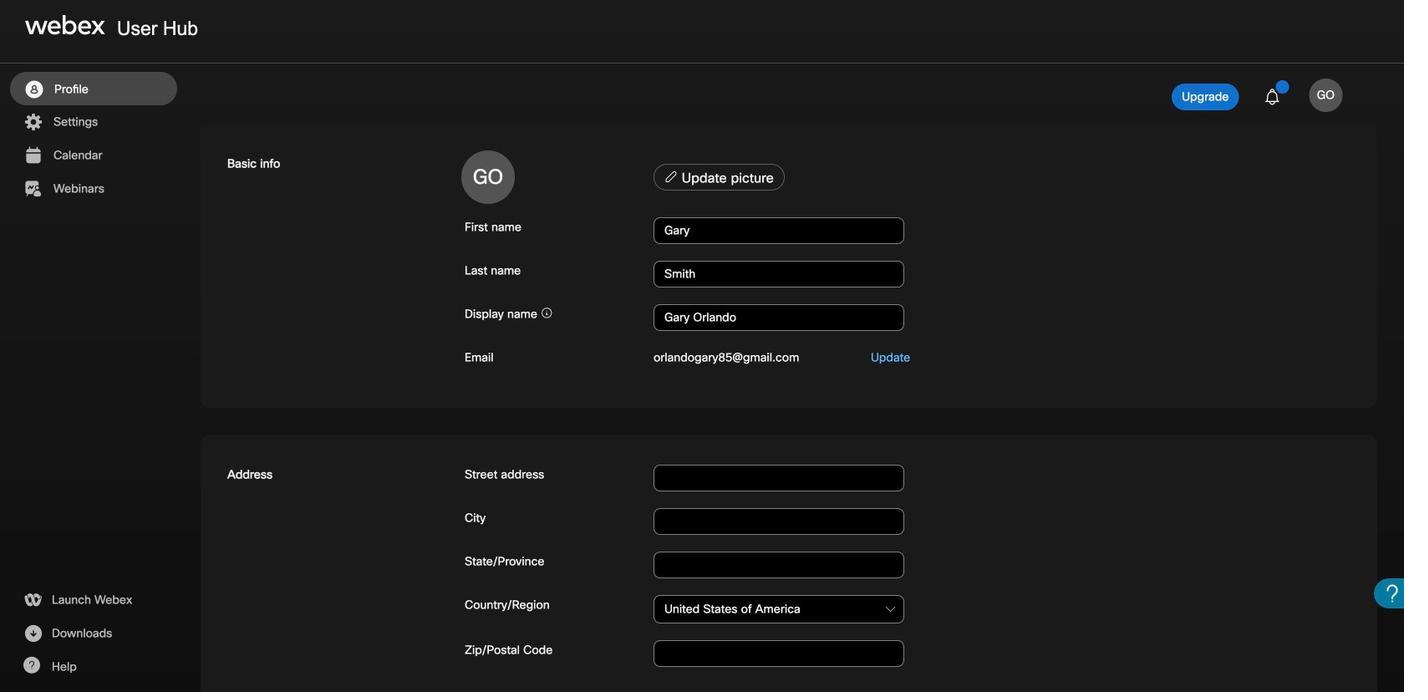 Task type: vqa. For each thing, say whether or not it's contained in the screenshot.
NG HELP ACTIVE ICON
yes



Task type: describe. For each thing, give the bounding box(es) containing it.
change profile picture element
[[650, 164, 1351, 196]]

mds settings_filled image
[[23, 112, 43, 132]]

mds edit_bold image
[[664, 170, 678, 183]]

mds content download_filled image
[[23, 624, 43, 644]]

cisco webex image
[[25, 15, 105, 35]]

mds meetings_filled image
[[23, 145, 43, 165]]



Task type: locate. For each thing, give the bounding box(es) containing it.
mds people circle_filled image
[[23, 79, 44, 99]]

mds webinar_filled image
[[23, 179, 43, 199]]

None text field
[[654, 217, 904, 244], [654, 261, 904, 288], [654, 304, 904, 331], [654, 465, 904, 491], [654, 508, 904, 535], [654, 595, 904, 624], [654, 217, 904, 244], [654, 261, 904, 288], [654, 304, 904, 331], [654, 465, 904, 491], [654, 508, 904, 535], [654, 595, 904, 624]]

mds webex helix filled image
[[23, 590, 43, 610]]

None text field
[[654, 552, 904, 578], [654, 640, 904, 667], [654, 552, 904, 578], [654, 640, 904, 667]]

ng help active image
[[23, 657, 40, 674]]



